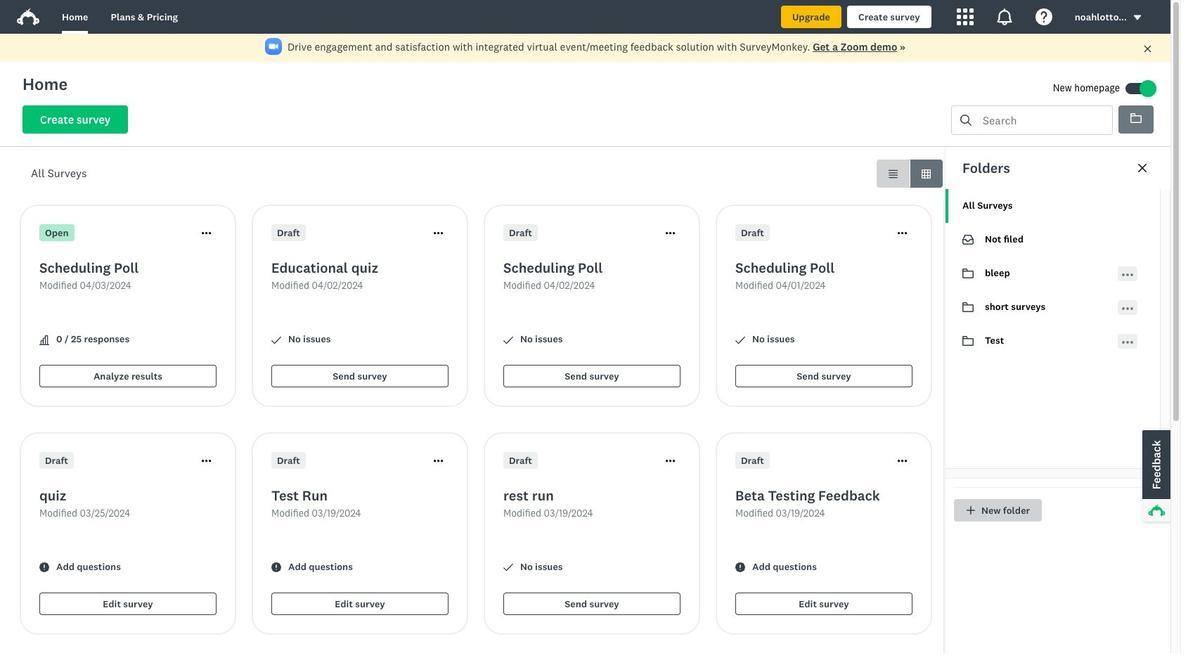 Task type: describe. For each thing, give the bounding box(es) containing it.
2 horizontal spatial no issues image
[[735, 335, 745, 345]]

bleep image
[[962, 269, 974, 278]]

bleep image
[[962, 268, 974, 279]]

open menu image for second the test image from the bottom open menu icon
[[1122, 341, 1133, 343]]

open menu image for second the test image from the bottom
[[1122, 336, 1133, 348]]

1 horizontal spatial no issues image
[[503, 563, 513, 573]]

3 warning image from the left
[[735, 563, 745, 573]]

notification center icon image
[[996, 8, 1013, 25]]

no issues image
[[503, 335, 513, 345]]

open menu image for bleep icon's open menu icon
[[1122, 273, 1133, 276]]

2 short surveys image from the top
[[962, 302, 974, 312]]

1 test image from the top
[[962, 335, 974, 347]]

response based pricing icon image
[[979, 431, 1024, 476]]

1 brand logo image from the top
[[17, 6, 39, 28]]

folders image
[[1130, 113, 1142, 123]]

not filed image
[[962, 235, 974, 245]]



Task type: locate. For each thing, give the bounding box(es) containing it.
no issues image
[[271, 335, 281, 345], [735, 335, 745, 345], [503, 563, 513, 573]]

group
[[877, 160, 943, 188]]

0 horizontal spatial warning image
[[39, 563, 49, 573]]

folders image
[[1130, 112, 1142, 124]]

1 open menu image from the top
[[1122, 269, 1133, 280]]

Search text field
[[972, 106, 1112, 134]]

short surveys image
[[962, 302, 974, 313], [962, 302, 974, 312]]

2 horizontal spatial warning image
[[735, 563, 745, 573]]

help icon image
[[1035, 8, 1052, 25]]

0 horizontal spatial no issues image
[[271, 335, 281, 345]]

2 open menu image from the top
[[1122, 341, 1133, 343]]

search image
[[960, 115, 972, 126], [960, 115, 972, 126]]

open menu image
[[1122, 269, 1133, 280], [1122, 303, 1133, 314], [1122, 307, 1133, 310], [1122, 336, 1133, 348]]

x image
[[1143, 44, 1152, 53]]

2 warning image from the left
[[271, 563, 281, 573]]

brand logo image
[[17, 6, 39, 28], [17, 8, 39, 25]]

1 vertical spatial open menu image
[[1122, 341, 1133, 343]]

open menu image for 1st short surveys icon from the top of the page
[[1122, 303, 1133, 314]]

1 short surveys image from the top
[[962, 302, 974, 313]]

response count image
[[39, 335, 49, 345]]

products icon image
[[957, 8, 973, 25], [957, 8, 973, 25]]

test image
[[962, 335, 974, 347], [962, 336, 974, 346]]

open menu image
[[1122, 273, 1133, 276], [1122, 341, 1133, 343]]

2 open menu image from the top
[[1122, 303, 1133, 314]]

dropdown arrow icon image
[[1133, 13, 1142, 23], [1134, 15, 1141, 20]]

new folder image
[[966, 505, 976, 515], [967, 506, 975, 515]]

0 vertical spatial open menu image
[[1122, 273, 1133, 276]]

open menu image for bleep icon
[[1122, 269, 1133, 280]]

warning image
[[39, 563, 49, 573], [271, 563, 281, 573], [735, 563, 745, 573]]

1 warning image from the left
[[39, 563, 49, 573]]

3 open menu image from the top
[[1122, 307, 1133, 310]]

1 horizontal spatial warning image
[[271, 563, 281, 573]]

response count image
[[39, 335, 49, 345]]

4 open menu image from the top
[[1122, 336, 1133, 348]]

2 test image from the top
[[962, 336, 974, 346]]

dialog
[[945, 147, 1170, 653]]

2 brand logo image from the top
[[17, 8, 39, 25]]

not filed image
[[962, 234, 974, 245]]

1 open menu image from the top
[[1122, 273, 1133, 276]]



Task type: vqa. For each thing, say whether or not it's contained in the screenshot.
second Warning image from left
yes



